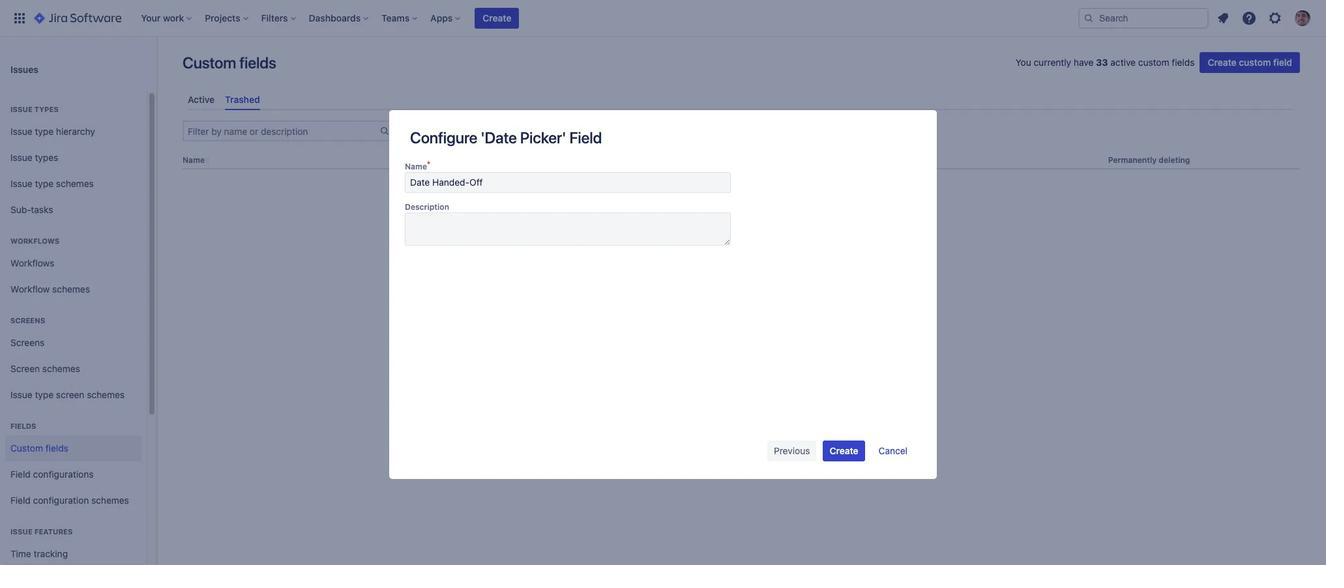 Task type: vqa. For each thing, say whether or not it's contained in the screenshot.
33
yes



Task type: locate. For each thing, give the bounding box(es) containing it.
fields
[[239, 53, 276, 72], [1172, 57, 1195, 68], [45, 442, 68, 454]]

issue inside 'issue type hierarchy' link
[[10, 126, 32, 137]]

fields down search field
[[1172, 57, 1195, 68]]

create
[[483, 12, 511, 23], [1208, 57, 1237, 68], [830, 445, 858, 456]]

name down configure
[[405, 161, 427, 171]]

1 vertical spatial field
[[10, 469, 31, 480]]

permanently deleting
[[1108, 155, 1190, 165]]

2 issue from the top
[[10, 126, 32, 137]]

issue down screen
[[10, 389, 32, 400]]

issue
[[10, 105, 33, 113], [10, 126, 32, 137], [10, 152, 32, 163], [10, 178, 32, 189], [10, 389, 32, 400], [10, 527, 33, 536]]

type left screen
[[35, 389, 54, 400]]

field for field configurations
[[10, 469, 31, 480]]

6 issue from the top
[[10, 527, 33, 536]]

custom fields up trashed
[[183, 53, 276, 72]]

0 vertical spatial field
[[569, 128, 602, 146]]

type up tasks at the left of page
[[35, 178, 54, 189]]

1 vertical spatial create
[[1208, 57, 1237, 68]]

schemes up issue type screen schemes
[[42, 363, 80, 374]]

picker'
[[520, 128, 566, 146]]

1 horizontal spatial create button
[[823, 440, 865, 461]]

'date
[[481, 128, 517, 146]]

description
[[405, 202, 449, 212]]

create for create button to the right
[[830, 445, 858, 456]]

issue types group
[[5, 91, 141, 227]]

issue down issue types
[[10, 126, 32, 137]]

field
[[569, 128, 602, 146], [10, 469, 31, 480], [10, 495, 31, 506]]

previous button
[[767, 440, 817, 461]]

screens up screen
[[10, 337, 45, 348]]

1 horizontal spatial create
[[830, 445, 858, 456]]

1 vertical spatial workflows
[[10, 257, 54, 268]]

fields group
[[5, 408, 141, 518]]

2 vertical spatial type
[[35, 389, 54, 400]]

schemes
[[56, 178, 94, 189], [52, 283, 90, 294], [42, 363, 80, 374], [87, 389, 125, 400], [91, 495, 129, 506]]

schemes down "issue types" link
[[56, 178, 94, 189]]

workflows down 'sub-tasks'
[[10, 237, 60, 245]]

cancel link
[[871, 441, 915, 461]]

field right picker'
[[569, 128, 602, 146]]

previous
[[774, 445, 810, 456]]

0 horizontal spatial custom
[[10, 442, 43, 454]]

type inside screens group
[[35, 389, 54, 400]]

custom inside create custom field button
[[1239, 57, 1271, 68]]

field configurations
[[10, 469, 94, 480]]

workflows
[[10, 237, 60, 245], [10, 257, 54, 268]]

workflow schemes
[[10, 283, 90, 294]]

permanently
[[1108, 155, 1157, 165]]

1 vertical spatial type
[[35, 178, 54, 189]]

custom fields down fields
[[10, 442, 68, 454]]

1 workflows from the top
[[10, 237, 60, 245]]

type down the types
[[35, 126, 54, 137]]

time tracking link
[[5, 541, 141, 565]]

name button
[[183, 155, 205, 165]]

1 horizontal spatial fields
[[239, 53, 276, 72]]

workflows up workflow on the left of page
[[10, 257, 54, 268]]

create inside configure 'date picker' field dialog
[[830, 445, 858, 456]]

0 horizontal spatial create
[[483, 12, 511, 23]]

custom right active
[[1138, 57, 1169, 68]]

schemes down workflows link
[[52, 283, 90, 294]]

custom fields
[[183, 53, 276, 72], [10, 442, 68, 454]]

time
[[10, 548, 31, 559]]

field for field configuration schemes
[[10, 495, 31, 506]]

issue left the types
[[10, 105, 33, 113]]

name down active at the left
[[183, 155, 205, 165]]

screens link
[[5, 330, 141, 356]]

screen schemes
[[10, 363, 80, 374]]

tasks
[[31, 204, 53, 215]]

5 issue from the top
[[10, 389, 32, 400]]

screens for screens link
[[10, 337, 45, 348]]

you currently have 33 active custom fields
[[1016, 57, 1195, 68]]

1 vertical spatial screens
[[10, 337, 45, 348]]

issue for issue type screen schemes
[[10, 389, 32, 400]]

issue types
[[10, 152, 58, 163]]

create button
[[475, 7, 519, 28], [823, 440, 865, 461]]

1 type from the top
[[35, 126, 54, 137]]

1 vertical spatial create button
[[823, 440, 865, 461]]

create custom field
[[1208, 57, 1292, 68]]

issue left types
[[10, 152, 32, 163]]

type
[[35, 126, 54, 137], [35, 178, 54, 189], [35, 389, 54, 400]]

schemes right screen
[[87, 389, 125, 400]]

jira software image
[[34, 10, 121, 26], [34, 10, 121, 26]]

name
[[183, 155, 205, 165], [405, 161, 427, 171]]

field
[[1273, 57, 1292, 68]]

issue inside issue features group
[[10, 527, 33, 536]]

issue up sub-
[[10, 178, 32, 189]]

2 custom from the left
[[1239, 57, 1271, 68]]

time tracking
[[10, 548, 68, 559]]

issue type hierarchy
[[10, 126, 95, 137]]

issue types link
[[5, 145, 141, 171]]

issue types
[[10, 105, 59, 113]]

4 issue from the top
[[10, 178, 32, 189]]

0 vertical spatial type
[[35, 126, 54, 137]]

2 screens from the top
[[10, 337, 45, 348]]

1 screens from the top
[[10, 316, 45, 325]]

screens
[[10, 316, 45, 325], [10, 337, 45, 348]]

screens for screens group
[[10, 316, 45, 325]]

custom left field
[[1239, 57, 1271, 68]]

2 horizontal spatial create
[[1208, 57, 1237, 68]]

custom
[[1138, 57, 1169, 68], [1239, 57, 1271, 68]]

currently
[[1034, 57, 1071, 68]]

custom down fields
[[10, 442, 43, 454]]

hierarchy
[[56, 126, 95, 137]]

2 workflows from the top
[[10, 257, 54, 268]]

issue features group
[[5, 514, 141, 565]]

schemes inside "workflow schemes" link
[[52, 283, 90, 294]]

sub-
[[10, 204, 31, 215]]

Description text field
[[405, 212, 731, 245]]

search image
[[1084, 13, 1094, 23]]

2 vertical spatial field
[[10, 495, 31, 506]]

0 vertical spatial workflows
[[10, 237, 60, 245]]

fields up trashed
[[239, 53, 276, 72]]

custom up active at the left
[[183, 53, 236, 72]]

0 horizontal spatial fields
[[45, 442, 68, 454]]

1 issue from the top
[[10, 105, 33, 113]]

0 vertical spatial create button
[[475, 7, 519, 28]]

0 vertical spatial create
[[483, 12, 511, 23]]

field left configurations
[[10, 469, 31, 480]]

workflows for workflows link
[[10, 257, 54, 268]]

1 horizontal spatial custom
[[1239, 57, 1271, 68]]

3 type from the top
[[35, 389, 54, 400]]

configure 'date picker' field dialog
[[389, 110, 937, 479]]

2 horizontal spatial fields
[[1172, 57, 1195, 68]]

0 horizontal spatial custom
[[1138, 57, 1169, 68]]

2 vertical spatial create
[[830, 445, 858, 456]]

2 type from the top
[[35, 178, 54, 189]]

fields up field configurations
[[45, 442, 68, 454]]

33
[[1096, 57, 1108, 68]]

issue type hierarchy link
[[5, 119, 141, 145]]

custom inside 'fields' group
[[10, 442, 43, 454]]

0 horizontal spatial create button
[[475, 7, 519, 28]]

custom
[[183, 53, 236, 72], [10, 442, 43, 454]]

issues
[[10, 64, 38, 75]]

issue inside issue type schemes link
[[10, 178, 32, 189]]

0 horizontal spatial custom fields
[[10, 442, 68, 454]]

1 vertical spatial custom
[[10, 442, 43, 454]]

screens down workflow on the left of page
[[10, 316, 45, 325]]

issue for issue types
[[10, 152, 32, 163]]

sub-tasks
[[10, 204, 53, 215]]

workflows group
[[5, 223, 141, 306]]

active
[[188, 94, 215, 105]]

issue up time
[[10, 527, 33, 536]]

1 vertical spatial custom fields
[[10, 442, 68, 454]]

schemes inside field configuration schemes link
[[91, 495, 129, 506]]

schemes down field configurations link
[[91, 495, 129, 506]]

1 horizontal spatial custom
[[183, 53, 236, 72]]

have
[[1074, 57, 1094, 68]]

tab list
[[183, 89, 1300, 110]]

field up issue features
[[10, 495, 31, 506]]

issue inside "issue types" link
[[10, 152, 32, 163]]

issue inside issue type screen schemes link
[[10, 389, 32, 400]]

0 vertical spatial screens
[[10, 316, 45, 325]]

3 issue from the top
[[10, 152, 32, 163]]

1 horizontal spatial custom fields
[[183, 53, 276, 72]]

1 horizontal spatial name
[[405, 161, 427, 171]]



Task type: describe. For each thing, give the bounding box(es) containing it.
field inside dialog
[[569, 128, 602, 146]]

Search field
[[1078, 7, 1209, 28]]

type for hierarchy
[[35, 126, 54, 137]]

screen schemes link
[[5, 356, 141, 382]]

create button inside primary element
[[475, 7, 519, 28]]

issue for issue type schemes
[[10, 178, 32, 189]]

issue type screen schemes link
[[5, 382, 141, 408]]

create inside primary element
[[483, 12, 511, 23]]

workflow
[[10, 283, 50, 294]]

0 vertical spatial custom fields
[[183, 53, 276, 72]]

configuration
[[33, 495, 89, 506]]

schemes inside issue type screen schemes link
[[87, 389, 125, 400]]

screen
[[10, 363, 40, 374]]

field configurations link
[[5, 462, 141, 488]]

on
[[924, 155, 933, 165]]

configure
[[410, 128, 477, 146]]

workflow schemes link
[[5, 276, 141, 303]]

configure 'date picker' field
[[410, 128, 602, 146]]

custom fields inside 'fields' group
[[10, 442, 68, 454]]

workflows link
[[5, 250, 141, 276]]

create for create custom field
[[1208, 57, 1237, 68]]

tab list containing active
[[183, 89, 1300, 110]]

Filter by name or description text field
[[184, 122, 379, 140]]

types
[[34, 105, 59, 113]]

schemes inside screen schemes link
[[42, 363, 80, 374]]

issue type schemes link
[[5, 171, 141, 197]]

create custom field button
[[1200, 52, 1300, 73]]

active
[[1111, 57, 1136, 68]]

create banner
[[0, 0, 1326, 37]]

issue type screen schemes
[[10, 389, 125, 400]]

issue for issue features
[[10, 527, 33, 536]]

issue type schemes
[[10, 178, 94, 189]]

screens group
[[5, 303, 141, 412]]

fields inside custom fields link
[[45, 442, 68, 454]]

cancel
[[879, 445, 908, 456]]

required image
[[427, 161, 434, 171]]

screen
[[56, 389, 84, 400]]

field configuration schemes
[[10, 495, 129, 506]]

1 custom from the left
[[1138, 57, 1169, 68]]

deleting
[[1159, 155, 1190, 165]]

deleted on
[[892, 155, 933, 165]]

issue features
[[10, 527, 73, 536]]

workflows for workflows group at left
[[10, 237, 60, 245]]

0 horizontal spatial name
[[183, 155, 205, 165]]

types
[[35, 152, 58, 163]]

issue for issue types
[[10, 105, 33, 113]]

name inside configure 'date picker' field dialog
[[405, 161, 427, 171]]

field configuration schemes link
[[5, 488, 141, 514]]

you
[[1016, 57, 1031, 68]]

issue for issue type hierarchy
[[10, 126, 32, 137]]

configurations
[[33, 469, 94, 480]]

custom fields link
[[5, 436, 141, 462]]

features
[[34, 527, 73, 536]]

type for schemes
[[35, 178, 54, 189]]

type for screen
[[35, 389, 54, 400]]

Name text field
[[405, 172, 731, 193]]

schemes inside issue type schemes link
[[56, 178, 94, 189]]

0 vertical spatial custom
[[183, 53, 236, 72]]

trashed
[[225, 94, 260, 105]]

deleted
[[892, 155, 921, 165]]

tracking
[[34, 548, 68, 559]]

fields
[[10, 422, 36, 430]]

sub-tasks link
[[5, 197, 141, 223]]

primary element
[[8, 0, 1078, 36]]



